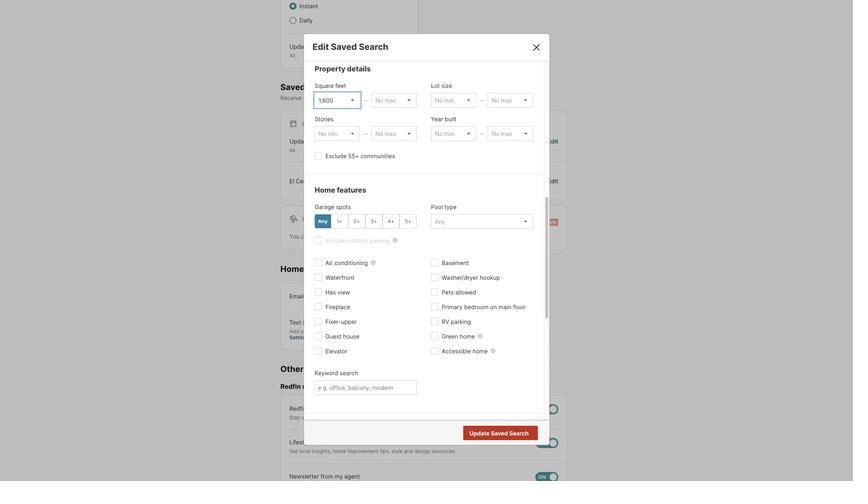 Task type: locate. For each thing, give the bounding box(es) containing it.
has view
[[326, 289, 350, 296]]

edit button
[[548, 137, 559, 153], [548, 177, 559, 185]]

option group containing any
[[314, 214, 417, 228]]

2+
[[354, 218, 360, 224]]

1 vertical spatial update types all
[[290, 138, 326, 153]]

search
[[359, 41, 389, 52], [510, 430, 529, 437]]

home right insights,
[[333, 448, 346, 454]]

5+
[[405, 218, 411, 224]]

update types all up property
[[290, 43, 326, 58]]

1 vertical spatial edit
[[548, 138, 559, 145]]

tips,
[[380, 448, 390, 454]]

update types all
[[290, 43, 326, 58], [290, 138, 326, 153]]

1 vertical spatial parking
[[451, 318, 471, 325]]

saved
[[331, 41, 357, 52], [281, 82, 305, 92], [332, 233, 348, 240], [491, 430, 508, 437]]

parking
[[370, 237, 390, 244], [451, 318, 471, 325]]

0 vertical spatial on
[[375, 94, 381, 102]]

for for for rent
[[302, 216, 314, 223]]

daily
[[300, 17, 313, 24]]

your
[[383, 94, 395, 102], [301, 328, 311, 334]]

0 vertical spatial types
[[311, 43, 326, 50]]

2 vertical spatial on
[[327, 414, 333, 420]]

add your phone number in
[[290, 328, 354, 334]]

guest house
[[326, 333, 360, 340]]

0 vertical spatial for
[[302, 121, 314, 128]]

to left buy
[[412, 414, 417, 420]]

1 horizontal spatial home
[[315, 186, 335, 194]]

1 horizontal spatial and
[[404, 448, 413, 454]]

search down "lot"
[[424, 94, 442, 102]]

None checkbox
[[536, 438, 559, 448], [536, 472, 559, 481], [536, 438, 559, 448], [536, 472, 559, 481]]

property
[[315, 64, 346, 73]]

bedroom
[[464, 303, 489, 311]]

parking down 3+ option
[[370, 237, 390, 244]]

update down daily radio
[[290, 43, 309, 50]]

style
[[392, 448, 403, 454]]

home for green home
[[460, 333, 475, 340]]

buy
[[418, 414, 427, 420]]

home
[[460, 333, 475, 340], [473, 347, 488, 355], [333, 448, 346, 454]]

1 vertical spatial redfin
[[290, 405, 307, 412]]

agent.
[[514, 414, 529, 420]]

types down for sale
[[311, 138, 326, 145]]

2 edit button from the top
[[548, 177, 559, 185]]

2 horizontal spatial and
[[464, 414, 473, 420]]

agent
[[345, 473, 360, 480]]

1 vertical spatial search
[[340, 369, 358, 377]]

types
[[311, 43, 326, 50], [311, 138, 326, 145]]

up
[[301, 414, 307, 420]]

— for year built
[[480, 130, 485, 137]]

home inside lifestyle & tips get local insights, home improvement tips, style and design resources.
[[333, 448, 346, 454]]

0 horizontal spatial on
[[327, 414, 333, 420]]

1 horizontal spatial parking
[[451, 318, 471, 325]]

all up el
[[290, 147, 295, 153]]

1 vertical spatial all
[[290, 147, 295, 153]]

edit for edit saved search
[[313, 41, 329, 52]]

el cerrito test 1
[[290, 177, 332, 185]]

to right up
[[309, 414, 314, 420]]

all down daily radio
[[290, 52, 295, 58]]

for
[[302, 121, 314, 128], [302, 216, 314, 223]]

0 vertical spatial edit button
[[548, 137, 559, 153]]

2 vertical spatial update
[[470, 430, 490, 437]]

edit saved search
[[313, 41, 389, 52]]

your left preferred
[[383, 94, 395, 102]]

property details
[[315, 64, 371, 73]]

0 vertical spatial home
[[315, 186, 335, 194]]

update saved search
[[470, 430, 529, 437]]

and right style
[[404, 448, 413, 454]]

1 vertical spatial home
[[281, 264, 304, 274]]

0 vertical spatial your
[[383, 94, 395, 102]]

—
[[363, 97, 368, 103], [480, 97, 485, 103], [363, 130, 368, 137], [480, 130, 485, 137]]

redfin down other
[[281, 383, 301, 390]]

in
[[348, 328, 352, 334]]

home tours
[[281, 264, 328, 274]]

redfin up 'stay'
[[290, 405, 307, 412]]

1 vertical spatial your
[[301, 328, 311, 334]]

conditioning
[[335, 259, 368, 266]]

while
[[377, 233, 391, 240]]

0 horizontal spatial home
[[281, 264, 304, 274]]

number
[[329, 328, 347, 334]]

home inside edit saved search "dialog"
[[315, 186, 335, 194]]

redfin inside redfin news stay up to date on redfin's tools and features, how to buy or sell a home, and connect with an agent.
[[290, 405, 307, 412]]

home
[[315, 186, 335, 194], [281, 264, 304, 274]]

1+ radio
[[331, 214, 348, 228]]

news
[[308, 405, 323, 412]]

0 horizontal spatial searches
[[307, 82, 345, 92]]

allowed
[[456, 289, 476, 296]]

on right date at the left of page
[[327, 414, 333, 420]]

1 horizontal spatial search
[[424, 94, 442, 102]]

4+ radio
[[383, 214, 400, 228]]

any
[[318, 218, 328, 224]]

create
[[313, 233, 330, 240]]

2 all from the top
[[290, 147, 295, 153]]

garage
[[315, 203, 335, 210]]

an
[[507, 414, 513, 420]]

with
[[495, 414, 505, 420]]

search up e.g. office, balcony, modern text field
[[340, 369, 358, 377]]

1 horizontal spatial search
[[510, 430, 529, 437]]

and
[[368, 414, 377, 420], [464, 414, 473, 420], [404, 448, 413, 454]]

edit inside "dialog"
[[313, 41, 329, 52]]

search up details
[[359, 41, 389, 52]]

and right tools at the left of the page
[[368, 414, 377, 420]]

redfin for redfin updates
[[281, 383, 301, 390]]

parking up green home
[[451, 318, 471, 325]]

washer/dryer hookup
[[442, 274, 500, 281]]

for left sale
[[302, 121, 314, 128]]

outdoor
[[347, 237, 368, 244]]

on for news
[[327, 414, 333, 420]]

on right based
[[375, 94, 381, 102]]

details
[[347, 64, 371, 73]]

rent
[[315, 216, 331, 223]]

home right accessible in the right of the page
[[473, 347, 488, 355]]

cerrito
[[296, 177, 315, 185]]

search right no
[[510, 430, 529, 437]]

0 vertical spatial search
[[359, 41, 389, 52]]

features
[[337, 186, 366, 194]]

search inside button
[[510, 430, 529, 437]]

0 vertical spatial redfin
[[281, 383, 301, 390]]

2 horizontal spatial on
[[490, 303, 497, 311]]

2 vertical spatial home
[[333, 448, 346, 454]]

2+ radio
[[348, 214, 365, 228]]

1 horizontal spatial searches
[[350, 233, 375, 240]]

edit saved search dialog
[[304, 34, 549, 481]]

to
[[309, 414, 314, 420], [412, 414, 417, 420]]

on left 'main' in the bottom of the page
[[490, 303, 497, 311]]

0 vertical spatial search
[[424, 94, 442, 102]]

search inside edit saved search "dialog"
[[340, 369, 358, 377]]

1 vertical spatial types
[[311, 138, 326, 145]]

home down test
[[315, 186, 335, 194]]

and right home,
[[464, 414, 473, 420]]

for left rent at the left
[[302, 216, 314, 223]]

for
[[421, 233, 428, 240]]

0 horizontal spatial search
[[359, 41, 389, 52]]

search inside saved searches receive timely notifications based on your preferred search filters.
[[424, 94, 442, 102]]

lot
[[431, 82, 440, 89]]

0 horizontal spatial your
[[301, 328, 311, 334]]

instant
[[300, 3, 318, 10]]

edit
[[313, 41, 329, 52], [548, 138, 559, 145], [548, 177, 559, 185]]

fireplace
[[326, 303, 350, 311]]

air
[[326, 259, 333, 266]]

1 horizontal spatial on
[[375, 94, 381, 102]]

1 vertical spatial search
[[510, 430, 529, 437]]

your up the settings
[[301, 328, 311, 334]]

square
[[315, 82, 334, 89]]

Any radio
[[314, 214, 332, 228]]

1 edit button from the top
[[548, 137, 559, 153]]

1 vertical spatial edit button
[[548, 177, 559, 185]]

list box
[[315, 93, 360, 107], [372, 93, 417, 107], [431, 93, 477, 107], [488, 93, 533, 107], [315, 126, 360, 141], [372, 126, 417, 141], [431, 126, 477, 141], [488, 126, 533, 141], [431, 214, 533, 229]]

on inside redfin news stay up to date on redfin's tools and features, how to buy or sell a home, and connect with an agent.
[[327, 414, 333, 420]]

my
[[335, 473, 343, 480]]

exclude 55+ communities
[[326, 152, 395, 159]]

text (sms)
[[290, 319, 319, 326]]

1+
[[337, 218, 343, 224]]

option group inside edit saved search "dialog"
[[314, 214, 417, 228]]

connect
[[475, 414, 494, 420]]

update down for sale
[[290, 138, 309, 145]]

local
[[299, 448, 310, 454]]

rv parking
[[442, 318, 471, 325]]

home left the tours
[[281, 264, 304, 274]]

0 vertical spatial update types all
[[290, 43, 326, 58]]

tips
[[319, 439, 329, 446]]

— for lot size
[[480, 97, 485, 103]]

saved inside button
[[491, 430, 508, 437]]

update down "connect"
[[470, 430, 490, 437]]

home up accessible home
[[460, 333, 475, 340]]

0 vertical spatial searches
[[307, 82, 345, 92]]

2 update types all from the top
[[290, 138, 326, 153]]

5+ radio
[[400, 214, 417, 228]]

on for searches
[[375, 94, 381, 102]]

option group
[[314, 214, 417, 228]]

types up property
[[311, 43, 326, 50]]

1 horizontal spatial to
[[412, 414, 417, 420]]

1 horizontal spatial your
[[383, 94, 395, 102]]

0 vertical spatial parking
[[370, 237, 390, 244]]

home for home tours
[[281, 264, 304, 274]]

home,
[[448, 414, 463, 420]]

update types all down for sale
[[290, 138, 326, 153]]

1 vertical spatial for
[[302, 216, 314, 223]]

receive
[[281, 94, 302, 102]]

1 for from the top
[[302, 121, 314, 128]]

0 horizontal spatial search
[[340, 369, 358, 377]]

2 vertical spatial edit
[[548, 177, 559, 185]]

None checkbox
[[536, 404, 559, 414]]

searches up "notifications"
[[307, 82, 345, 92]]

1 vertical spatial home
[[473, 347, 488, 355]]

tools
[[355, 414, 366, 420]]

0 vertical spatial all
[[290, 52, 295, 58]]

accessible
[[442, 347, 471, 355]]

primary bedroom on main floor
[[442, 303, 526, 311]]

on inside saved searches receive timely notifications based on your preferred search filters.
[[375, 94, 381, 102]]

0 vertical spatial edit
[[313, 41, 329, 52]]

spots
[[336, 203, 351, 210]]

1 vertical spatial update
[[290, 138, 309, 145]]

stay
[[290, 414, 300, 420]]

0 vertical spatial home
[[460, 333, 475, 340]]

1 vertical spatial on
[[490, 303, 497, 311]]

searches down the 2+ option
[[350, 233, 375, 240]]

floor
[[513, 303, 526, 311]]

2 for from the top
[[302, 216, 314, 223]]

0 horizontal spatial to
[[309, 414, 314, 420]]

1
[[329, 177, 332, 185]]



Task type: vqa. For each thing, say whether or not it's contained in the screenshot.
bottommost MORTGAGE
no



Task type: describe. For each thing, give the bounding box(es) containing it.
basement
[[442, 259, 469, 266]]

— for stories
[[363, 130, 368, 137]]

emails
[[306, 364, 332, 374]]

2 types from the top
[[311, 138, 326, 145]]

lifestyle
[[290, 439, 312, 446]]

1 update types all from the top
[[290, 43, 326, 58]]

no results
[[500, 430, 528, 437]]

newsletter from my agent
[[290, 473, 360, 480]]

size
[[442, 82, 452, 89]]

square feet
[[315, 82, 346, 89]]

garage spots
[[315, 203, 351, 210]]

(sms)
[[303, 319, 319, 326]]

update saved search button
[[463, 426, 538, 440]]

view
[[338, 289, 350, 296]]

edit saved search element
[[313, 41, 523, 52]]

Instant radio
[[290, 3, 297, 10]]

tours
[[306, 264, 328, 274]]

fixer-
[[326, 318, 341, 325]]

notifications
[[321, 94, 355, 102]]

account settings
[[290, 328, 375, 340]]

you can create saved searches while searching for
[[290, 233, 430, 240]]

home for accessible home
[[473, 347, 488, 355]]

&
[[314, 439, 318, 446]]

green
[[442, 333, 458, 340]]

insights,
[[312, 448, 332, 454]]

0 horizontal spatial parking
[[370, 237, 390, 244]]

2 to from the left
[[412, 414, 417, 420]]

Daily radio
[[290, 17, 297, 24]]

1 to from the left
[[309, 414, 314, 420]]

newsletter
[[290, 473, 319, 480]]

no results button
[[492, 426, 537, 441]]

pets allowed
[[442, 289, 476, 296]]

date
[[315, 414, 326, 420]]

for sale
[[302, 121, 330, 128]]

home features
[[315, 186, 366, 194]]

no
[[500, 430, 508, 437]]

year built
[[431, 115, 457, 123]]

from
[[321, 473, 333, 480]]

0 horizontal spatial and
[[368, 414, 377, 420]]

accessible home
[[442, 347, 488, 355]]

timely
[[303, 94, 320, 102]]

rv
[[442, 318, 449, 325]]

el
[[290, 177, 294, 185]]

your inside saved searches receive timely notifications based on your preferred search filters.
[[383, 94, 395, 102]]

edit for 2nd edit button from the bottom of the page
[[548, 138, 559, 145]]

features,
[[378, 414, 399, 420]]

1 types from the top
[[311, 43, 326, 50]]

include outdoor parking
[[326, 237, 390, 244]]

exclude
[[326, 152, 347, 159]]

update inside button
[[470, 430, 490, 437]]

searches inside saved searches receive timely notifications based on your preferred search filters.
[[307, 82, 345, 92]]

saved inside saved searches receive timely notifications based on your preferred search filters.
[[281, 82, 305, 92]]

settings
[[290, 334, 310, 340]]

stories
[[315, 115, 334, 123]]

e.g. office, balcony, modern text field
[[318, 384, 414, 391]]

pets
[[442, 289, 454, 296]]

1 vertical spatial searches
[[350, 233, 375, 240]]

has
[[326, 289, 336, 296]]

resources.
[[432, 448, 457, 454]]

for rent
[[302, 216, 331, 223]]

and inside lifestyle & tips get local insights, home improvement tips, style and design resources.
[[404, 448, 413, 454]]

filters.
[[443, 94, 460, 102]]

lot size
[[431, 82, 452, 89]]

type
[[445, 203, 457, 210]]

account
[[354, 328, 375, 334]]

— for square feet
[[363, 97, 368, 103]]

home for home features
[[315, 186, 335, 194]]

include
[[326, 237, 345, 244]]

how
[[401, 414, 410, 420]]

waterfront
[[326, 274, 355, 281]]

redfin for redfin news stay up to date on redfin's tools and features, how to buy or sell a home, and connect with an agent.
[[290, 405, 307, 412]]

pool
[[431, 203, 443, 210]]

get
[[290, 448, 298, 454]]

email
[[290, 293, 304, 300]]

search for update saved search
[[510, 430, 529, 437]]

year
[[431, 115, 443, 123]]

air conditioning
[[326, 259, 368, 266]]

built
[[445, 115, 457, 123]]

fixer-upper
[[326, 318, 357, 325]]

lifestyle & tips get local insights, home improvement tips, style and design resources.
[[290, 439, 457, 454]]

1 all from the top
[[290, 52, 295, 58]]

communities
[[361, 152, 395, 159]]

0 vertical spatial update
[[290, 43, 309, 50]]

or
[[428, 414, 433, 420]]

3+ radio
[[365, 214, 383, 228]]

green home
[[442, 333, 475, 340]]

you
[[290, 233, 300, 240]]

redfin's
[[335, 414, 353, 420]]

3+
[[371, 218, 377, 224]]

account settings link
[[290, 328, 375, 340]]

search for edit saved search
[[359, 41, 389, 52]]

searching
[[392, 233, 419, 240]]

edit for 2nd edit button from the top of the page
[[548, 177, 559, 185]]

feet
[[336, 82, 346, 89]]

add
[[290, 328, 299, 334]]

for for for sale
[[302, 121, 314, 128]]

sale
[[315, 121, 330, 128]]

washer/dryer
[[442, 274, 478, 281]]

upper
[[341, 318, 357, 325]]

improvement
[[348, 448, 379, 454]]

updates
[[302, 383, 328, 390]]

on inside edit saved search "dialog"
[[490, 303, 497, 311]]



